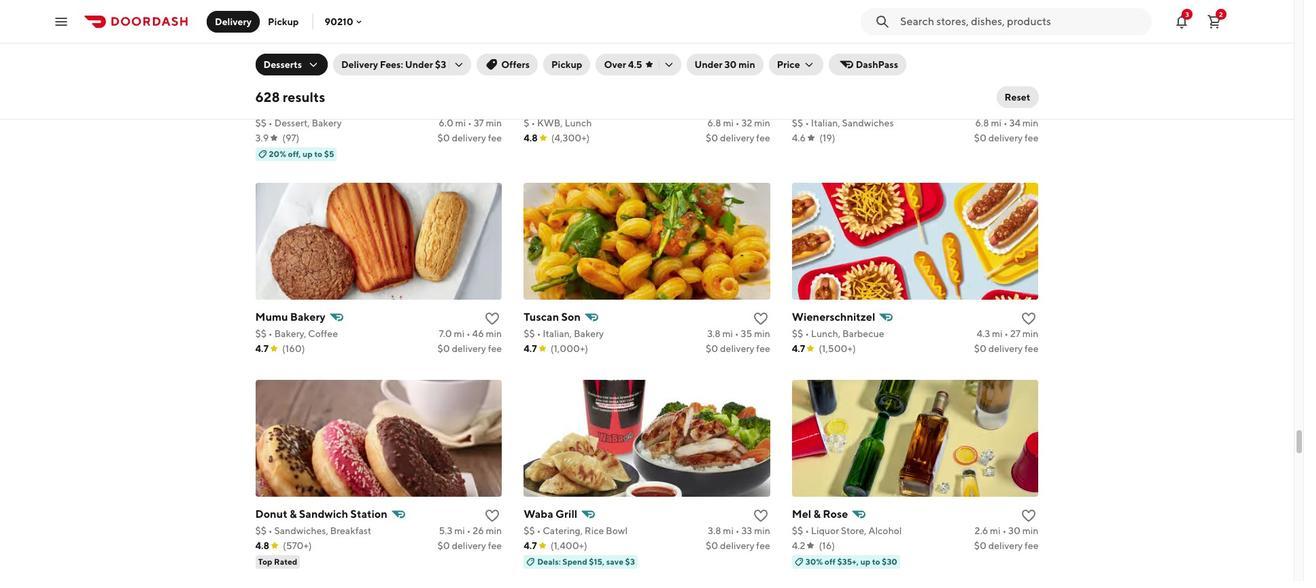 Task type: vqa. For each thing, say whether or not it's contained in the screenshot.
GROUP on the top left of the page
no



Task type: locate. For each thing, give the bounding box(es) containing it.
fee down 3.8 mi • 35 min
[[757, 343, 771, 354]]

0 horizontal spatial delivery
[[215, 16, 252, 27]]

4.7 for tuscan son
[[524, 343, 537, 354]]

sandwich
[[299, 508, 348, 521]]

min right "26"
[[486, 526, 502, 537]]

2 under from the left
[[695, 59, 723, 70]]

0 vertical spatial italian,
[[812, 117, 841, 128]]

1 & from the left
[[290, 508, 297, 521]]

• up the 4.6 at the top right
[[806, 117, 810, 128]]

1 horizontal spatial pickup button
[[544, 54, 591, 76]]

& for mel
[[814, 508, 821, 521]]

min for 5.3 mi • 26 min
[[486, 526, 502, 537]]

$​0 delivery fee down 3.8 mi • 33 min
[[706, 541, 771, 552]]

4.7 left (160)
[[255, 343, 269, 354]]

0 horizontal spatial &
[[290, 508, 297, 521]]

$$ up '4.2'
[[792, 526, 804, 537]]

0 horizontal spatial to
[[314, 149, 323, 159]]

$$ for wienerschnitzel
[[792, 328, 804, 339]]

$$ • italian, bakery
[[524, 328, 604, 339]]

20% off, up to $5
[[269, 149, 334, 159]]

1 6.8 from the left
[[708, 117, 722, 128]]

pickup up the desserts
[[268, 16, 299, 27]]

min right 37
[[486, 117, 502, 128]]

delivery down 7.0 mi • 46 min
[[452, 343, 486, 354]]

$​0 delivery fee down 3.8 mi • 35 min
[[706, 343, 771, 354]]

fee down 4.3 mi • 27 min
[[1025, 343, 1039, 354]]

italian, down "tuscan son"
[[543, 328, 572, 339]]

& right mel
[[814, 508, 821, 521]]

0 vertical spatial to
[[314, 149, 323, 159]]

$$ • italian, sandwiches
[[792, 117, 894, 128]]

delivery for wienerschnitzel
[[989, 343, 1023, 354]]

30%
[[806, 557, 823, 567]]

1 vertical spatial delivery
[[341, 59, 378, 70]]

delivery
[[215, 16, 252, 27], [341, 59, 378, 70]]

click to add this store to your saved list image
[[485, 311, 501, 327], [753, 311, 769, 327], [485, 508, 501, 524], [753, 508, 769, 524], [1022, 508, 1038, 524]]

$​0 down 6.8 mi • 32 min
[[706, 132, 719, 143]]

0 vertical spatial bakery
[[312, 117, 342, 128]]

4.8 for (4,300+)
[[524, 132, 538, 143]]

pickup for the right pickup button
[[552, 59, 583, 70]]

mi left 32
[[723, 117, 734, 128]]

0 vertical spatial 4.8
[[524, 132, 538, 143]]

1 vertical spatial 3.8
[[708, 526, 722, 537]]

$​0 delivery fee for tuscan son
[[706, 343, 771, 354]]

mi right 7.0
[[454, 328, 465, 339]]

click to add this store to your saved list image up 5.3 mi • 26 min
[[485, 508, 501, 524]]

1 vertical spatial bakery
[[290, 311, 326, 324]]

click to add this store to your saved list image up the 2.6 mi • 30 min
[[1022, 508, 1038, 524]]

mi for tuscan son
[[723, 328, 733, 339]]

0 vertical spatial 30
[[725, 59, 737, 70]]

$$
[[255, 117, 267, 128], [792, 117, 804, 128], [255, 328, 267, 339], [524, 328, 535, 339], [792, 328, 804, 339], [255, 526, 267, 537], [524, 526, 535, 537], [792, 526, 804, 537]]

3 items, open order cart image
[[1207, 13, 1223, 30]]

rated
[[274, 557, 298, 567]]

under 30 min
[[695, 59, 756, 70]]

0 horizontal spatial 6.8
[[708, 117, 722, 128]]

mel & rose
[[792, 508, 849, 521]]

0 vertical spatial delivery
[[215, 16, 252, 27]]

up right the off,
[[303, 149, 313, 159]]

$3 right fees:
[[435, 59, 446, 70]]

1 vertical spatial click to add this store to your saved list image
[[1022, 311, 1038, 327]]

30% off $35+, up to $30
[[806, 557, 898, 567]]

delivery down 5.3 mi • 26 min
[[452, 541, 486, 552]]

pickup for left pickup button
[[268, 16, 299, 27]]

1 horizontal spatial &
[[814, 508, 821, 521]]

reset
[[1005, 92, 1031, 103]]

$​0 delivery fee
[[438, 132, 502, 143], [706, 132, 771, 143], [975, 132, 1039, 143], [438, 343, 502, 354], [706, 343, 771, 354], [975, 343, 1039, 354], [438, 541, 502, 552], [706, 541, 771, 552], [975, 541, 1039, 552]]

1 horizontal spatial 4.8
[[524, 132, 538, 143]]

4.7 left '(1,500+)'
[[792, 343, 806, 354]]

4.8 down $
[[524, 132, 538, 143]]

delivery inside button
[[215, 16, 252, 27]]

• up '4.2'
[[806, 526, 810, 537]]

min for 4.3 mi • 27 min
[[1023, 328, 1039, 339]]

$​0 down 7.0
[[438, 343, 450, 354]]

min left price
[[739, 59, 756, 70]]

donut & sandwich station
[[255, 508, 388, 521]]

3.8 left the 35
[[708, 328, 721, 339]]

37
[[474, 117, 484, 128]]

min right 33
[[755, 526, 771, 537]]

$​0 down 6.8 mi • 34 min
[[975, 132, 987, 143]]

$$ down the donut
[[255, 526, 267, 537]]

(97)
[[283, 132, 300, 143]]

click to add this store to your saved list image for tuscan son
[[753, 311, 769, 327]]

$3 right save
[[626, 557, 635, 567]]

donut
[[255, 508, 288, 521]]

top rated
[[258, 557, 298, 567]]

3.8 left 33
[[708, 526, 722, 537]]

0 horizontal spatial 4.8
[[255, 541, 269, 552]]

italian,
[[812, 117, 841, 128], [543, 328, 572, 339]]

1 horizontal spatial under
[[695, 59, 723, 70]]

4.3
[[977, 328, 991, 339]]

30 inside button
[[725, 59, 737, 70]]

click to add this store to your saved list image up 4.3 mi • 27 min
[[1022, 311, 1038, 327]]

(19)
[[820, 132, 836, 143]]

min right 27
[[1023, 328, 1039, 339]]

$​0 down 4.3
[[975, 343, 987, 354]]

delivery down 3.8 mi • 35 min
[[720, 343, 755, 354]]

1 vertical spatial pickup button
[[544, 54, 591, 76]]

deals: spend $15, save $3
[[538, 557, 635, 567]]

1 vertical spatial up
[[861, 557, 871, 567]]

mi left 34
[[992, 117, 1002, 128]]

• down sweet
[[269, 117, 273, 128]]

0 vertical spatial up
[[303, 149, 313, 159]]

1 horizontal spatial up
[[861, 557, 871, 567]]

son
[[562, 311, 581, 324]]

1 horizontal spatial 30
[[1009, 526, 1021, 537]]

33
[[742, 526, 753, 537]]

click to add this store to your saved list image up 3.8 mi • 33 min
[[753, 508, 769, 524]]

$​0 down 3.8 mi • 33 min
[[706, 541, 719, 552]]

to left $30
[[873, 557, 881, 567]]

$$ down waba
[[524, 526, 535, 537]]

0 vertical spatial $3
[[435, 59, 446, 70]]

pickup button left over
[[544, 54, 591, 76]]

$​0 delivery fee for wienerschnitzel
[[975, 343, 1039, 354]]

0 horizontal spatial italian,
[[543, 328, 572, 339]]

1 vertical spatial italian,
[[543, 328, 572, 339]]

delivery for donut & sandwich station
[[452, 541, 486, 552]]

$​0 delivery fee down 5.3 mi • 26 min
[[438, 541, 502, 552]]

3.8 mi • 35 min
[[708, 328, 771, 339]]

min right 46
[[486, 328, 502, 339]]

click to add this store to your saved list image for donut & sandwich station
[[485, 508, 501, 524]]

liquor
[[812, 526, 840, 537]]

click to add this store to your saved list image up 7.0 mi • 46 min
[[485, 311, 501, 327]]

$​0 down 2.6
[[975, 541, 987, 552]]

$​0 delivery fee for donut & sandwich station
[[438, 541, 502, 552]]

pickup
[[268, 16, 299, 27], [552, 59, 583, 70]]

italian, for (1,000+)
[[543, 328, 572, 339]]

4.7 for mumu bakery
[[255, 343, 269, 354]]

$5
[[324, 149, 334, 159]]

26
[[473, 526, 484, 537]]

delivery down the 2.6 mi • 30 min
[[989, 541, 1023, 552]]

deals:
[[538, 557, 561, 567]]

$​0 down 5.3
[[438, 541, 450, 552]]

under
[[405, 59, 433, 70], [695, 59, 723, 70]]

• left 34
[[1004, 117, 1008, 128]]

0 horizontal spatial pickup
[[268, 16, 299, 27]]

mi right 2.6
[[991, 526, 1001, 537]]

under inside button
[[695, 59, 723, 70]]

4.5
[[628, 59, 643, 70]]

station
[[351, 508, 388, 521]]

1 horizontal spatial italian,
[[812, 117, 841, 128]]

min for 6.8 mi • 32 min
[[755, 117, 771, 128]]

4.3 mi • 27 min
[[977, 328, 1039, 339]]

90210
[[325, 16, 354, 27]]

4.8 up top
[[255, 541, 269, 552]]

4.7
[[255, 343, 269, 354], [524, 343, 537, 354], [792, 343, 806, 354], [524, 541, 537, 552]]

1 click to add this store to your saved list image from the top
[[1022, 100, 1038, 116]]

3.9
[[255, 132, 269, 143]]

• down the donut
[[269, 526, 273, 537]]

30 left price
[[725, 59, 737, 70]]

delivery down 4.3 mi • 27 min
[[989, 343, 1023, 354]]

$$ left lunch,
[[792, 328, 804, 339]]

6.8 left 32
[[708, 117, 722, 128]]

min right 34
[[1023, 117, 1039, 128]]

$​0 delivery fee down 6.0 mi • 37 min
[[438, 132, 502, 143]]

min inside button
[[739, 59, 756, 70]]

click to add this store to your saved list image up 3.8 mi • 35 min
[[753, 311, 769, 327]]

$3
[[435, 59, 446, 70], [626, 557, 635, 567]]

• left 46
[[467, 328, 471, 339]]

2 vertical spatial bakery
[[574, 328, 604, 339]]

waba
[[524, 508, 554, 521]]

0 horizontal spatial 30
[[725, 59, 737, 70]]

30 right 2.6
[[1009, 526, 1021, 537]]

fee down 7.0 mi • 46 min
[[488, 343, 502, 354]]

0 horizontal spatial pickup button
[[260, 11, 307, 32]]

over 4.5 button
[[596, 54, 681, 76]]

& up sandwiches,
[[290, 508, 297, 521]]

2 6.8 from the left
[[976, 117, 990, 128]]

min for 6.0 mi • 37 min
[[486, 117, 502, 128]]

off
[[825, 557, 836, 567]]

min right 2.6
[[1023, 526, 1039, 537]]

1 horizontal spatial to
[[873, 557, 881, 567]]

0 vertical spatial 3.8
[[708, 328, 721, 339]]

click to add this store to your saved list image for mumu bakery
[[485, 311, 501, 327]]

1 vertical spatial pickup
[[552, 59, 583, 70]]

$$ for tuscan son
[[524, 328, 535, 339]]

30
[[725, 59, 737, 70], [1009, 526, 1021, 537]]

1 vertical spatial 4.8
[[255, 541, 269, 552]]

delivery down 3.8 mi • 33 min
[[720, 541, 755, 552]]

bakery up $$ • bakery, coffee
[[290, 311, 326, 324]]

$​0 delivery fee for mel & rose
[[975, 541, 1039, 552]]

3.8
[[708, 328, 721, 339], [708, 526, 722, 537]]

dessert,
[[275, 117, 310, 128]]

under up 6.8 mi • 32 min
[[695, 59, 723, 70]]

mi right 5.3
[[455, 526, 465, 537]]

off,
[[288, 149, 301, 159]]

90210 button
[[325, 16, 364, 27]]

(1,500+)
[[819, 343, 856, 354]]

mi left the 35
[[723, 328, 733, 339]]

$$ up '3.9'
[[255, 117, 267, 128]]

$$ down tuscan
[[524, 328, 535, 339]]

6.8
[[708, 117, 722, 128], [976, 117, 990, 128]]

1 horizontal spatial 6.8
[[976, 117, 990, 128]]

to
[[314, 149, 323, 159], [873, 557, 881, 567]]

3.8 mi • 33 min
[[708, 526, 771, 537]]

click to add this store to your saved list image up 6.8 mi • 34 min
[[1022, 100, 1038, 116]]

2 & from the left
[[814, 508, 821, 521]]

0 vertical spatial pickup button
[[260, 11, 307, 32]]

(4,300+)
[[552, 132, 590, 143]]

3.8 for tuscan son
[[708, 328, 721, 339]]

0 horizontal spatial under
[[405, 59, 433, 70]]

1 3.8 from the top
[[708, 328, 721, 339]]

0 vertical spatial click to add this store to your saved list image
[[1022, 100, 1038, 116]]

italian, up (19)
[[812, 117, 841, 128]]

$$ down mumu
[[255, 328, 267, 339]]

• left "26"
[[467, 526, 471, 537]]

pickup button up the desserts
[[260, 11, 307, 32]]

• left lunch,
[[806, 328, 810, 339]]

catering,
[[543, 526, 583, 537]]

1 vertical spatial $3
[[626, 557, 635, 567]]

min
[[739, 59, 756, 70], [486, 117, 502, 128], [755, 117, 771, 128], [1023, 117, 1039, 128], [486, 328, 502, 339], [755, 328, 771, 339], [1023, 328, 1039, 339], [486, 526, 502, 537], [755, 526, 771, 537], [1023, 526, 1039, 537]]

min right 32
[[755, 117, 771, 128]]

fee for donut & sandwich station
[[488, 541, 502, 552]]

sweet dough cinna-rolls
[[255, 100, 386, 113]]

pickup left over
[[552, 59, 583, 70]]

0 vertical spatial pickup
[[268, 16, 299, 27]]

bakery
[[312, 117, 342, 128], [290, 311, 326, 324], [574, 328, 604, 339]]

over 4.5
[[604, 59, 643, 70]]

$​0 for waba grill
[[706, 541, 719, 552]]

1 vertical spatial to
[[873, 557, 881, 567]]

delivery down 6.8 mi • 32 min
[[720, 132, 755, 143]]

fee down 3.8 mi • 33 min
[[757, 541, 771, 552]]

1 horizontal spatial pickup
[[552, 59, 583, 70]]

bakery down son
[[574, 328, 604, 339]]

fee down the 2.6 mi • 30 min
[[1025, 541, 1039, 552]]

• left 32
[[736, 117, 740, 128]]

2 3.8 from the top
[[708, 526, 722, 537]]

fee down 5.3 mi • 26 min
[[488, 541, 502, 552]]

fees:
[[380, 59, 403, 70]]

offers
[[502, 59, 530, 70]]

2 click to add this store to your saved list image from the top
[[1022, 311, 1038, 327]]

(16)
[[819, 541, 835, 552]]

1 horizontal spatial delivery
[[341, 59, 378, 70]]

sweet
[[255, 100, 287, 113]]

click to add this store to your saved list image
[[1022, 100, 1038, 116], [1022, 311, 1038, 327]]

reset button
[[997, 86, 1039, 108]]



Task type: describe. For each thing, give the bounding box(es) containing it.
4.8 for (570+)
[[255, 541, 269, 552]]

$$ up the 4.6 at the top right
[[792, 117, 804, 128]]

waba grill
[[524, 508, 578, 521]]

$$ • sandwiches, breakfast
[[255, 526, 372, 537]]

$$ for waba grill
[[524, 526, 535, 537]]

bowl
[[606, 526, 628, 537]]

sandwiches,
[[275, 526, 328, 537]]

$15,
[[589, 557, 605, 567]]

6.0
[[439, 117, 454, 128]]

32
[[742, 117, 753, 128]]

(570+)
[[283, 541, 312, 552]]

6.0 mi • 37 min
[[439, 117, 502, 128]]

desserts button
[[255, 54, 328, 76]]

over
[[604, 59, 627, 70]]

• left 37
[[468, 117, 472, 128]]

delivery for mel & rose
[[989, 541, 1023, 552]]

$​0 for mumu bakery
[[438, 343, 450, 354]]

4.6
[[792, 132, 806, 143]]

• right $
[[531, 117, 536, 128]]

click to add this store to your saved list image for 34
[[1022, 100, 1038, 116]]

0 horizontal spatial up
[[303, 149, 313, 159]]

628
[[255, 89, 280, 105]]

open menu image
[[53, 13, 69, 30]]

fee for wienerschnitzel
[[1025, 343, 1039, 354]]

delivery button
[[207, 11, 260, 32]]

$30
[[882, 557, 898, 567]]

Store search: begin typing to search for stores available on DoorDash text field
[[901, 14, 1144, 29]]

2
[[1220, 10, 1224, 18]]

6.8 mi • 34 min
[[976, 117, 1039, 128]]

fee for tuscan son
[[757, 343, 771, 354]]

grill
[[556, 508, 578, 521]]

min for 7.0 mi • 46 min
[[486, 328, 502, 339]]

$$ for donut & sandwich station
[[255, 526, 267, 537]]

results
[[283, 89, 325, 105]]

delivery down 6.8 mi • 34 min
[[989, 132, 1023, 143]]

• left 33
[[736, 526, 740, 537]]

mi for mumu bakery
[[454, 328, 465, 339]]

tuscan
[[524, 311, 559, 324]]

wienerschnitzel
[[792, 311, 876, 324]]

7.0
[[439, 328, 452, 339]]

min for 6.8 mi • 34 min
[[1023, 117, 1039, 128]]

• left 27
[[1005, 328, 1009, 339]]

$​0 for wienerschnitzel
[[975, 343, 987, 354]]

$​0 for donut & sandwich station
[[438, 541, 450, 552]]

mi for wienerschnitzel
[[993, 328, 1003, 339]]

save
[[607, 557, 624, 567]]

$​0 delivery fee down 6.8 mi • 34 min
[[975, 132, 1039, 143]]

fee for mumu bakery
[[488, 343, 502, 354]]

bakery,
[[275, 328, 306, 339]]

barbecue
[[843, 328, 885, 339]]

1 horizontal spatial $3
[[626, 557, 635, 567]]

click to add this store to your saved list image for 27
[[1022, 311, 1038, 327]]

$$ for mel & rose
[[792, 526, 804, 537]]

mi for donut & sandwich station
[[455, 526, 465, 537]]

20%
[[269, 149, 286, 159]]

4.7 for wienerschnitzel
[[792, 343, 806, 354]]

1 under from the left
[[405, 59, 433, 70]]

fee for mel & rose
[[1025, 541, 1039, 552]]

min for 2.6 mi • 30 min
[[1023, 526, 1039, 537]]

$$ for mumu bakery
[[255, 328, 267, 339]]

spend
[[563, 557, 588, 567]]

dashpass button
[[829, 54, 907, 76]]

34
[[1010, 117, 1021, 128]]

lunch,
[[812, 328, 841, 339]]

$$ • bakery, coffee
[[255, 328, 338, 339]]

• left the 35
[[735, 328, 739, 339]]

$​0 delivery fee for waba grill
[[706, 541, 771, 552]]

628 results
[[255, 89, 325, 105]]

3.8 for waba grill
[[708, 526, 722, 537]]

mi for waba grill
[[723, 526, 734, 537]]

$$ • liquor store, alcohol
[[792, 526, 902, 537]]

• down mumu
[[269, 328, 273, 339]]

click to add this store to your saved list image for waba grill
[[753, 508, 769, 524]]

6.8 for 6.8 mi • 32 min
[[708, 117, 722, 128]]

6.8 mi • 32 min
[[708, 117, 771, 128]]

4.7 for waba grill
[[524, 541, 537, 552]]

min for 3.8 mi • 35 min
[[755, 328, 771, 339]]

(160)
[[282, 343, 305, 354]]

2 button
[[1201, 8, 1229, 35]]

rice
[[585, 526, 604, 537]]

rose
[[823, 508, 849, 521]]

$$ • dessert, bakery
[[255, 117, 342, 128]]

offers button
[[477, 54, 538, 76]]

top
[[258, 557, 273, 567]]

• down tuscan
[[537, 328, 541, 339]]

1 vertical spatial 30
[[1009, 526, 1021, 537]]

click to add this store to your saved list image for mel & rose
[[1022, 508, 1038, 524]]

$ • kwb, lunch
[[524, 117, 592, 128]]

$35+,
[[838, 557, 859, 567]]

5.3
[[439, 526, 453, 537]]

delivery for delivery fees: under $3
[[341, 59, 378, 70]]

fee for waba grill
[[757, 541, 771, 552]]

$​0 delivery fee down 6.8 mi • 32 min
[[706, 132, 771, 143]]

0 horizontal spatial $3
[[435, 59, 446, 70]]

• down waba
[[537, 526, 541, 537]]

fee down 6.8 mi • 32 min
[[757, 132, 771, 143]]

46
[[473, 328, 484, 339]]

delivery down 6.0 mi • 37 min
[[452, 132, 486, 143]]

delivery for delivery
[[215, 16, 252, 27]]

7.0 mi • 46 min
[[439, 328, 502, 339]]

store,
[[841, 526, 867, 537]]

mel
[[792, 508, 812, 521]]

(1,000+)
[[551, 343, 589, 354]]

fee down 6.0 mi • 37 min
[[488, 132, 502, 143]]

fee down 6.8 mi • 34 min
[[1025, 132, 1039, 143]]

$​0 delivery fee for mumu bakery
[[438, 343, 502, 354]]

2.6 mi • 30 min
[[975, 526, 1039, 537]]

6.8 for 6.8 mi • 34 min
[[976, 117, 990, 128]]

sandwiches
[[843, 117, 894, 128]]

mi right 6.0
[[456, 117, 466, 128]]

delivery for waba grill
[[720, 541, 755, 552]]

$​0 for tuscan son
[[706, 343, 719, 354]]

2.6
[[975, 526, 989, 537]]

delivery for tuscan son
[[720, 343, 755, 354]]

$$ • catering, rice bowl
[[524, 526, 628, 537]]

desserts
[[264, 59, 302, 70]]

cinna-
[[326, 100, 361, 113]]

min for 3.8 mi • 33 min
[[755, 526, 771, 537]]

$
[[524, 117, 530, 128]]

$​0 down 6.0
[[438, 132, 450, 143]]

5.3 mi • 26 min
[[439, 526, 502, 537]]

notification bell image
[[1174, 13, 1191, 30]]

bakery for $$ • dessert, bakery
[[312, 117, 342, 128]]

(1,400+)
[[551, 541, 588, 552]]

italian, for (19)
[[812, 117, 841, 128]]

delivery fees: under $3
[[341, 59, 446, 70]]

• right 2.6
[[1003, 526, 1007, 537]]

27
[[1011, 328, 1021, 339]]

lunch
[[565, 117, 592, 128]]

alcohol
[[869, 526, 902, 537]]

mumu
[[255, 311, 288, 324]]

under 30 min button
[[687, 54, 764, 76]]

$​0 for mel & rose
[[975, 541, 987, 552]]

kwb,
[[537, 117, 563, 128]]

delivery for mumu bakery
[[452, 343, 486, 354]]

mumu bakery
[[255, 311, 326, 324]]

$$ • lunch, barbecue
[[792, 328, 885, 339]]

3
[[1186, 10, 1190, 18]]

mi for mel & rose
[[991, 526, 1001, 537]]

& for donut
[[290, 508, 297, 521]]

bakery for $$ • italian, bakery
[[574, 328, 604, 339]]



